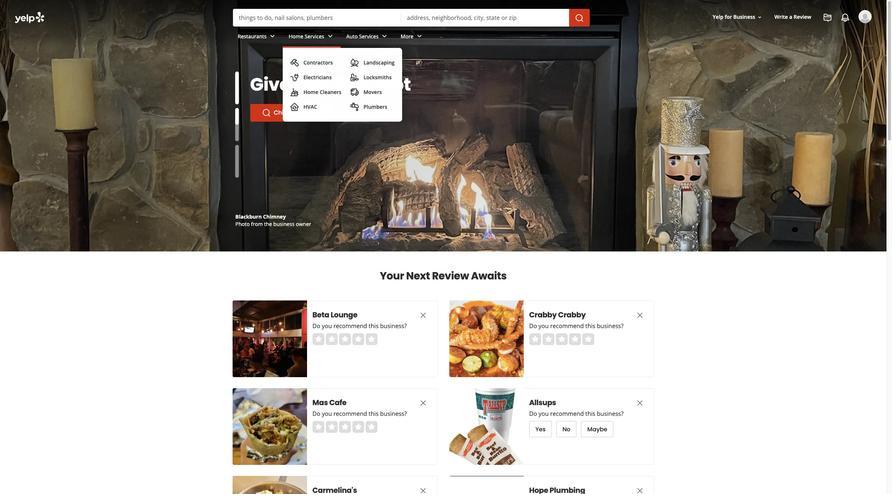 Task type: locate. For each thing, give the bounding box(es) containing it.
the down '24 landscaping v2' image
[[337, 72, 366, 97]]

24 chevron down v2 image inside auto services 'link'
[[380, 32, 389, 41]]

dismiss card image
[[419, 399, 428, 407], [419, 486, 428, 494], [636, 486, 644, 494]]

24 electrician v2 image
[[290, 73, 299, 82]]

electricians
[[304, 74, 332, 81]]

landscaping
[[364, 59, 395, 66]]

2 none field from the left
[[407, 14, 563, 22]]

do you recommend this business? down crabby crabby link
[[529, 322, 624, 330]]

24 heating cooling v2 image
[[290, 103, 299, 111]]

chimney inside 'blackburn chimney photo from the business owner'
[[263, 213, 286, 220]]

24 chevron down v2 image right the restaurants
[[268, 32, 277, 41]]

do you recommend this business? down mas cafe link
[[313, 410, 407, 418]]

user actions element
[[707, 9, 882, 55]]

blackburn chimney photo from the business owner
[[235, 213, 311, 228]]

review
[[794, 13, 812, 20], [432, 269, 469, 283]]

4 24 chevron down v2 image from the left
[[415, 32, 424, 41]]

this down crabby crabby link
[[586, 322, 596, 330]]

yes
[[536, 425, 546, 433]]

chimney sweep link
[[250, 104, 332, 122]]

(no rating) image for cafe
[[313, 421, 377, 433]]

select slide image
[[235, 72, 239, 104], [235, 93, 239, 126]]

24 chevron down v2 image inside the home services link
[[326, 32, 335, 41]]

awaits
[[471, 269, 507, 283]]

business? down beta lounge link
[[380, 322, 407, 330]]

rating element
[[313, 333, 377, 345], [529, 333, 594, 345], [313, 421, 377, 433]]

services right the auto
[[359, 33, 379, 40]]

select slide image left give
[[235, 72, 239, 104]]

review inside user actions element
[[794, 13, 812, 20]]

None radio
[[352, 333, 364, 345], [529, 333, 541, 345], [582, 333, 594, 345], [313, 421, 324, 433], [326, 421, 338, 433], [339, 421, 351, 433], [366, 421, 377, 433], [352, 333, 364, 345], [529, 333, 541, 345], [582, 333, 594, 345], [313, 421, 324, 433], [326, 421, 338, 433], [339, 421, 351, 433], [366, 421, 377, 433]]

you down mas cafe
[[322, 410, 332, 418]]

chimney up business at the top of page
[[263, 213, 286, 220]]

do for beta
[[313, 322, 320, 330]]

you for beta
[[322, 322, 332, 330]]

home cleaners link
[[287, 85, 344, 100]]

yelp
[[713, 13, 724, 20]]

24 chevron down v2 image for more
[[415, 32, 424, 41]]

contractors link
[[287, 55, 344, 70]]

write
[[775, 13, 788, 20]]

24 home cleaning v2 image
[[290, 88, 299, 97]]

movers link
[[347, 85, 398, 100]]

1 24 chevron down v2 image from the left
[[268, 32, 277, 41]]

1 horizontal spatial home
[[304, 89, 319, 96]]

rating element for cafe
[[313, 421, 377, 433]]

0 horizontal spatial home
[[289, 33, 303, 40]]

0 horizontal spatial services
[[305, 33, 324, 40]]

hvac link
[[287, 100, 344, 114]]

24 chevron down v2 image
[[268, 32, 277, 41], [326, 32, 335, 41], [380, 32, 389, 41], [415, 32, 424, 41]]

1 none field from the left
[[239, 14, 395, 22]]

do down mas
[[313, 410, 320, 418]]

home up hvac
[[304, 89, 319, 96]]

home services link
[[283, 27, 341, 48]]

maybe button
[[581, 421, 614, 437]]

home up 24 contractor v2 icon
[[289, 33, 303, 40]]

do you recommend this business? down "allsups" link
[[529, 410, 624, 418]]

(no rating) image down the cafe
[[313, 421, 377, 433]]

rating element down the cafe
[[313, 421, 377, 433]]

services for home services
[[305, 33, 324, 40]]

cleaners
[[320, 89, 342, 96]]

0 horizontal spatial review
[[432, 269, 469, 283]]

for
[[725, 13, 732, 20]]

a
[[790, 13, 793, 20]]

24 moving v2 image
[[350, 88, 359, 97]]

beta
[[313, 310, 329, 320]]

photo
[[235, 221, 250, 228]]

home services
[[289, 33, 324, 40]]

rating element down crabby crabby
[[529, 333, 594, 345]]

restaurants link
[[232, 27, 283, 48]]

recommend down lounge
[[334, 322, 367, 330]]

1 horizontal spatial crabby
[[558, 310, 586, 320]]

plumbers
[[364, 103, 387, 110]]

1 vertical spatial chimney
[[263, 213, 286, 220]]

0 vertical spatial the
[[337, 72, 366, 97]]

24 chevron down v2 image inside more link
[[415, 32, 424, 41]]

1 horizontal spatial the
[[337, 72, 366, 97]]

16 chevron down v2 image
[[757, 14, 763, 20]]

0 vertical spatial review
[[794, 13, 812, 20]]

24 chevron down v2 image for home services
[[326, 32, 335, 41]]

business? for crabby
[[597, 322, 624, 330]]

search image
[[575, 13, 584, 22]]

do you recommend this business? for cafe
[[313, 410, 407, 418]]

Find text field
[[239, 14, 395, 22]]

0 horizontal spatial crabby
[[529, 310, 557, 320]]

do you recommend this business?
[[313, 322, 407, 330], [529, 322, 624, 330], [313, 410, 407, 418], [529, 410, 624, 418]]

this down beta lounge link
[[369, 322, 379, 330]]

services for auto services
[[359, 33, 379, 40]]

24 chevron down v2 image for restaurants
[[268, 32, 277, 41]]

review right next
[[432, 269, 469, 283]]

2 select slide image from the top
[[235, 93, 239, 126]]

24 search v2 image
[[262, 108, 271, 117]]

photo of allsups image
[[449, 388, 524, 465]]

2 24 chevron down v2 image from the left
[[326, 32, 335, 41]]

None field
[[239, 14, 395, 22], [407, 14, 563, 22]]

recommend for cafe
[[334, 410, 367, 418]]

business? down crabby crabby link
[[597, 322, 624, 330]]

next
[[406, 269, 430, 283]]

2 crabby from the left
[[558, 310, 586, 320]]

menu
[[283, 48, 402, 122]]

menu containing contractors
[[283, 48, 402, 122]]

do down the beta
[[313, 322, 320, 330]]

0 horizontal spatial the
[[264, 221, 272, 228]]

hvac
[[304, 103, 317, 110]]

chimney right 24 search v2 image
[[274, 108, 300, 117]]

you down crabby crabby
[[539, 322, 549, 330]]

None radio
[[313, 333, 324, 345], [326, 333, 338, 345], [339, 333, 351, 345], [366, 333, 377, 345], [543, 333, 554, 345], [556, 333, 568, 345], [569, 333, 581, 345], [352, 421, 364, 433], [313, 333, 324, 345], [326, 333, 338, 345], [339, 333, 351, 345], [366, 333, 377, 345], [543, 333, 554, 345], [556, 333, 568, 345], [569, 333, 581, 345], [352, 421, 364, 433]]

this down mas cafe link
[[369, 410, 379, 418]]

24 chevron down v2 image right more
[[415, 32, 424, 41]]

photo of hope plumbing image
[[449, 476, 524, 494]]

(no rating) image
[[313, 333, 377, 345], [529, 333, 594, 345], [313, 421, 377, 433]]

1 horizontal spatial none field
[[407, 14, 563, 22]]

review for a
[[794, 13, 812, 20]]

2 services from the left
[[359, 33, 379, 40]]

24 chevron down v2 image inside restaurants link
[[268, 32, 277, 41]]

24 chevron down v2 image left the auto
[[326, 32, 335, 41]]

24 chevron down v2 image right auto services
[[380, 32, 389, 41]]

plumbers link
[[347, 100, 398, 114]]

recommend
[[334, 322, 367, 330], [550, 322, 584, 330], [334, 410, 367, 418], [550, 410, 584, 418]]

crabby
[[529, 310, 557, 320], [558, 310, 586, 320]]

this for lounge
[[369, 322, 379, 330]]

review right a
[[794, 13, 812, 20]]

1 services from the left
[[305, 33, 324, 40]]

(no rating) image for crabby
[[529, 333, 594, 345]]

0 vertical spatial home
[[289, 33, 303, 40]]

services down find text box
[[305, 33, 324, 40]]

None search field
[[0, 0, 887, 122], [233, 9, 591, 27], [0, 0, 887, 122], [233, 9, 591, 27]]

business
[[273, 221, 295, 228]]

1 horizontal spatial review
[[794, 13, 812, 20]]

do down crabby crabby
[[529, 322, 537, 330]]

(no rating) image down crabby crabby
[[529, 333, 594, 345]]

1 vertical spatial review
[[432, 269, 469, 283]]

recommend for lounge
[[334, 322, 367, 330]]

1 vertical spatial the
[[264, 221, 272, 228]]

recommend down mas cafe link
[[334, 410, 367, 418]]

none field find
[[239, 14, 395, 22]]

chimney sweep
[[274, 108, 321, 117]]

business?
[[380, 322, 407, 330], [597, 322, 624, 330], [380, 410, 407, 418], [597, 410, 624, 418]]

yes button
[[529, 421, 552, 437]]

write a review link
[[772, 10, 815, 24]]

you
[[322, 322, 332, 330], [539, 322, 549, 330], [322, 410, 332, 418], [539, 410, 549, 418]]

movers
[[364, 89, 382, 96]]

dismiss card image
[[419, 311, 428, 320], [636, 311, 644, 320], [636, 399, 644, 407]]

services
[[305, 33, 324, 40], [359, 33, 379, 40]]

electricians link
[[287, 70, 344, 85]]

do for mas
[[313, 410, 320, 418]]

24 contractor v2 image
[[290, 58, 299, 67]]

menu inside 'business categories' element
[[283, 48, 402, 122]]

chimney
[[274, 108, 300, 117], [263, 213, 286, 220]]

1 horizontal spatial services
[[359, 33, 379, 40]]

review for next
[[432, 269, 469, 283]]

this
[[369, 322, 379, 330], [586, 322, 596, 330], [369, 410, 379, 418], [586, 410, 596, 418]]

photo of carmelina's image
[[232, 476, 307, 494]]

this for cafe
[[369, 410, 379, 418]]

0 horizontal spatial none field
[[239, 14, 395, 22]]

select slide image left 24 search v2 image
[[235, 93, 239, 126]]

write a review
[[775, 13, 812, 20]]

mas cafe link
[[313, 398, 405, 408]]

home
[[289, 33, 303, 40], [304, 89, 319, 96]]

recommend down crabby crabby link
[[550, 322, 584, 330]]

explore banner section banner
[[0, 0, 887, 251]]

1 select slide image from the top
[[235, 72, 239, 104]]

do
[[313, 322, 320, 330], [529, 322, 537, 330], [313, 410, 320, 418], [529, 410, 537, 418]]

1 vertical spatial home
[[304, 89, 319, 96]]

do you recommend this business? for crabby
[[529, 322, 624, 330]]

home for home cleaners
[[304, 89, 319, 96]]

you down the beta
[[322, 322, 332, 330]]

do you recommend this business? for lounge
[[313, 322, 407, 330]]

services inside 'link'
[[359, 33, 379, 40]]

the down blackburn chimney link
[[264, 221, 272, 228]]

photo of crabby crabby image
[[449, 301, 524, 377]]

business? down mas cafe link
[[380, 410, 407, 418]]

business categories element
[[232, 27, 872, 122]]

photo of beta lounge image
[[232, 301, 307, 377]]

your next review awaits
[[380, 269, 507, 283]]

do you recommend this business? down beta lounge link
[[313, 322, 407, 330]]

rating element down lounge
[[313, 333, 377, 345]]

3 24 chevron down v2 image from the left
[[380, 32, 389, 41]]

(no rating) image down lounge
[[313, 333, 377, 345]]

the
[[337, 72, 366, 97], [264, 221, 272, 228]]



Task type: vqa. For each thing, say whether or not it's contained in the screenshot.
6:00 pm
no



Task type: describe. For each thing, give the bounding box(es) containing it.
maybe
[[588, 425, 607, 433]]

more
[[401, 33, 414, 40]]

you for crabby
[[539, 322, 549, 330]]

notifications image
[[841, 13, 850, 22]]

dismiss card image for photo of hope plumbing
[[636, 486, 644, 494]]

1 crabby from the left
[[529, 310, 557, 320]]

dismiss card image for photo of carmelina's
[[419, 486, 428, 494]]

boot
[[370, 72, 411, 97]]

give
[[250, 72, 290, 97]]

recommend down "allsups" link
[[550, 410, 584, 418]]

from
[[251, 221, 263, 228]]

do for crabby
[[529, 322, 537, 330]]

owner
[[296, 221, 311, 228]]

home cleaners
[[304, 89, 342, 96]]

business? up maybe
[[597, 410, 624, 418]]

photo of mas cafe image
[[232, 388, 307, 465]]

your
[[380, 269, 404, 283]]

auto
[[346, 33, 358, 40]]

business
[[734, 13, 756, 20]]

beta lounge link
[[313, 310, 405, 320]]

dismiss card image for crabby
[[636, 311, 644, 320]]

lounge
[[331, 310, 358, 320]]

contractors
[[304, 59, 333, 66]]

crabby crabby
[[529, 310, 586, 320]]

dismiss card image for lounge
[[419, 311, 428, 320]]

you for mas
[[322, 410, 332, 418]]

24 chevron down v2 image for auto services
[[380, 32, 389, 41]]

locksmiths link
[[347, 70, 398, 85]]

recommend for crabby
[[550, 322, 584, 330]]

do down allsups
[[529, 410, 537, 418]]

this for crabby
[[586, 322, 596, 330]]

home for home services
[[289, 33, 303, 40]]

restaurants
[[238, 33, 267, 40]]

rating element for crabby
[[529, 333, 594, 345]]

0 vertical spatial chimney
[[274, 108, 300, 117]]

blackburn chimney link
[[235, 213, 286, 220]]

cafe
[[329, 398, 347, 408]]

24 plumbers v2 image
[[350, 103, 359, 111]]

give soot the boot
[[250, 72, 411, 97]]

mas cafe
[[313, 398, 347, 408]]

yelp for business
[[713, 13, 756, 20]]

24 landscaping v2 image
[[350, 58, 359, 67]]

blackburn
[[235, 213, 262, 220]]

24 locksmith v2 image
[[350, 73, 359, 82]]

sweep
[[302, 108, 321, 117]]

auto services link
[[341, 27, 395, 48]]

crabby crabby link
[[529, 310, 622, 320]]

projects image
[[823, 13, 832, 22]]

no
[[563, 425, 571, 433]]

mas
[[313, 398, 328, 408]]

rating element for lounge
[[313, 333, 377, 345]]

no button
[[556, 421, 577, 437]]

allsups link
[[529, 398, 622, 408]]

yelp for business button
[[710, 10, 766, 24]]

(no rating) image for lounge
[[313, 333, 377, 345]]

allsups
[[529, 398, 556, 408]]

business? for lounge
[[380, 322, 407, 330]]

you down allsups
[[539, 410, 549, 418]]

business? for cafe
[[380, 410, 407, 418]]

Near text field
[[407, 14, 563, 22]]

tyler b. image
[[859, 10, 872, 23]]

locksmiths
[[364, 74, 392, 81]]

more link
[[395, 27, 430, 48]]

the inside 'blackburn chimney photo from the business owner'
[[264, 221, 272, 228]]

soot
[[294, 72, 333, 97]]

this up maybe
[[586, 410, 596, 418]]

none field the near
[[407, 14, 563, 22]]

beta lounge
[[313, 310, 358, 320]]

auto services
[[346, 33, 379, 40]]

landscaping link
[[347, 55, 398, 70]]



